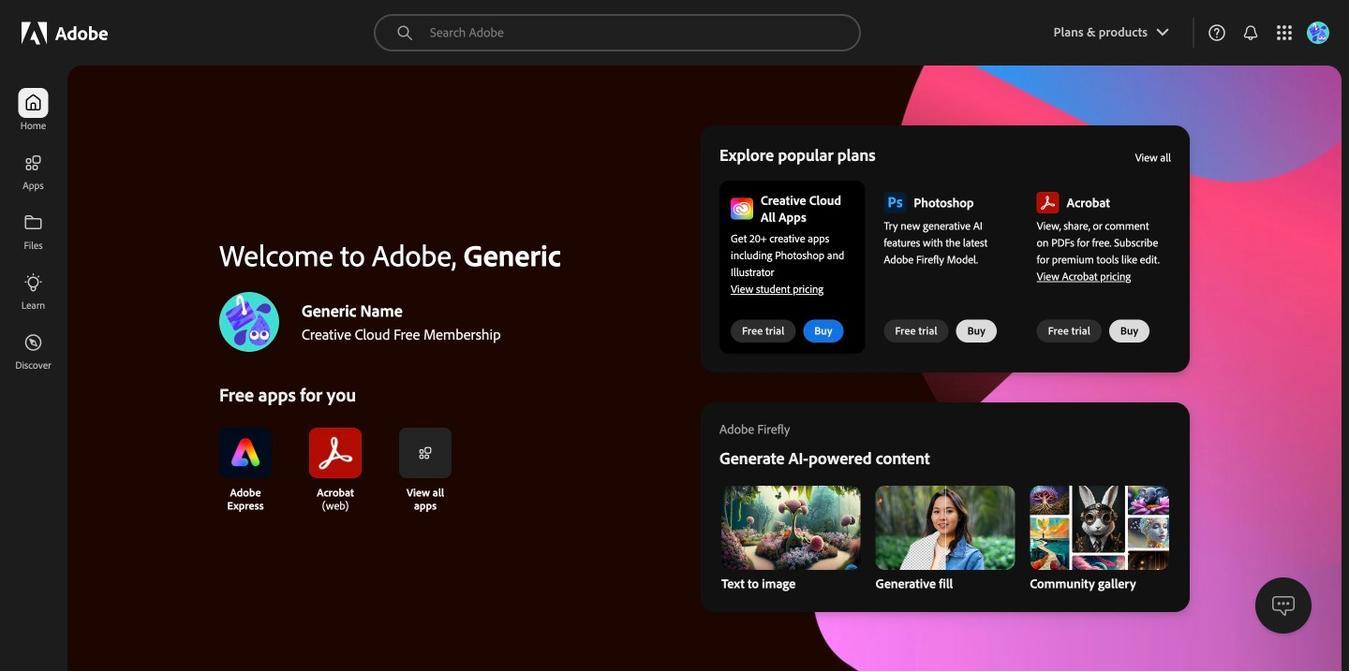 Task type: describe. For each thing, give the bounding box(es) containing it.
apps to try element
[[701, 126, 1190, 373]]

community gallery image
[[1030, 486, 1169, 571]]

acrobat image inside "apps to try" element
[[1037, 192, 1059, 214]]

text to image image
[[721, 486, 861, 571]]



Task type: vqa. For each thing, say whether or not it's contained in the screenshot.
Community gallery "image"
yes



Task type: locate. For each thing, give the bounding box(es) containing it.
adobe express image
[[219, 428, 272, 479]]

creative cloud all apps image
[[731, 198, 753, 220]]

1 horizontal spatial acrobat image
[[1037, 192, 1059, 214]]

generative fill image
[[876, 486, 1015, 571]]

photoshop image
[[884, 192, 906, 214]]

acrobat image
[[1037, 192, 1059, 214], [309, 428, 362, 479]]

1 vertical spatial acrobat image
[[309, 428, 362, 479]]

0 vertical spatial acrobat image
[[1037, 192, 1059, 214]]

0 horizontal spatial acrobat image
[[309, 428, 362, 479]]

Search Adobe search field
[[374, 14, 861, 52]]

view more image
[[418, 446, 433, 461]]



